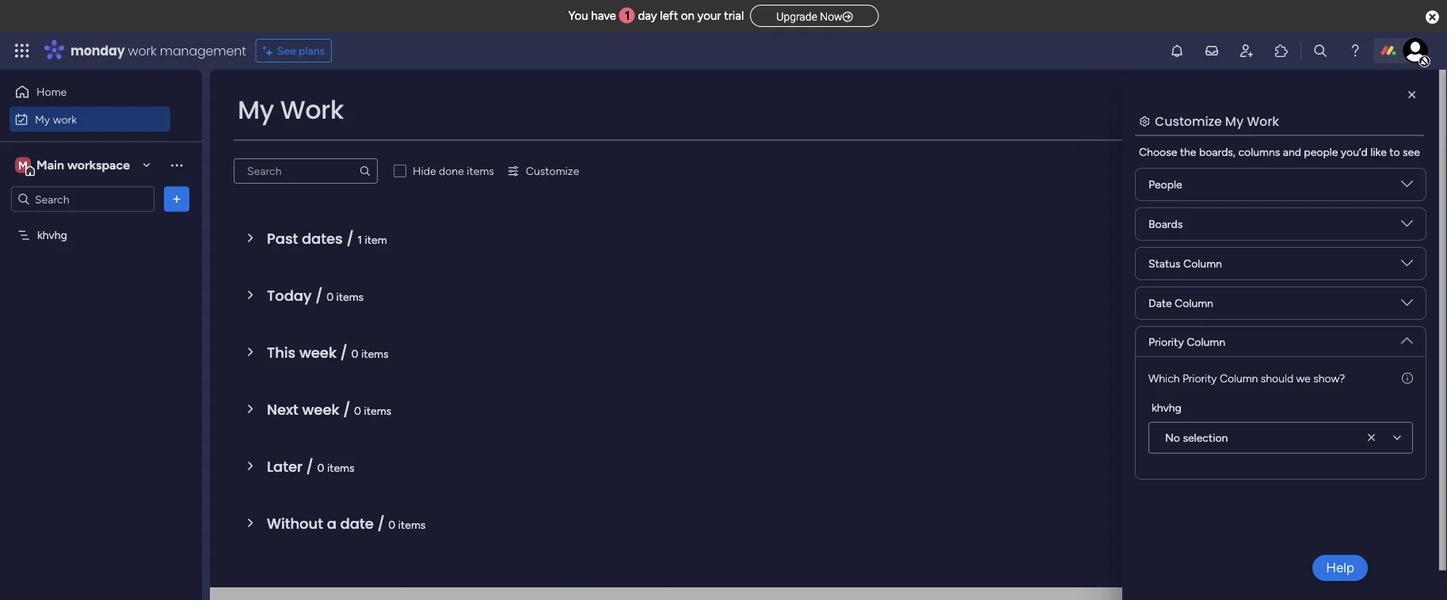 Task type: describe. For each thing, give the bounding box(es) containing it.
column left should
[[1220, 372, 1258, 385]]

gary orlando image
[[1403, 38, 1429, 63]]

my for my work
[[238, 92, 274, 128]]

1 inside past dates / 1 item
[[358, 233, 362, 246]]

which priority column should we show?
[[1149, 372, 1345, 385]]

upgrade now link
[[750, 5, 879, 27]]

items inside today / 0 items
[[336, 290, 364, 303]]

which
[[1149, 372, 1180, 385]]

week for this
[[299, 343, 337, 363]]

management
[[160, 42, 246, 59]]

items inside the without a date / 0 items
[[398, 518, 426, 532]]

you'd
[[1341, 145, 1368, 159]]

0 vertical spatial 1
[[625, 9, 630, 23]]

monday work management
[[71, 42, 246, 59]]

columns
[[1239, 145, 1281, 159]]

invite members image
[[1239, 43, 1255, 59]]

/ right later
[[306, 457, 314, 477]]

selection
[[1183, 431, 1228, 445]]

no selection
[[1165, 431, 1228, 445]]

on
[[681, 9, 695, 23]]

trial
[[724, 9, 744, 23]]

date column
[[1149, 297, 1214, 310]]

/ right the today
[[315, 286, 323, 306]]

no
[[1165, 431, 1181, 445]]

monday
[[71, 42, 125, 59]]

home button
[[10, 79, 170, 105]]

should
[[1261, 372, 1294, 385]]

inbox image
[[1204, 43, 1220, 59]]

status
[[1149, 257, 1181, 271]]

search everything image
[[1313, 43, 1329, 59]]

see
[[1403, 145, 1421, 159]]

2 dapulse dropdown down arrow image from the top
[[1402, 218, 1413, 236]]

you
[[568, 9, 588, 23]]

a
[[327, 514, 337, 534]]

work inside "main content"
[[1247, 112, 1280, 130]]

workspace image
[[15, 156, 31, 174]]

notifications image
[[1169, 43, 1185, 59]]

we
[[1297, 372, 1311, 385]]

today / 0 items
[[267, 286, 364, 306]]

upgrade
[[777, 10, 818, 23]]

khvhg list box
[[0, 219, 202, 463]]

options image
[[169, 191, 185, 207]]

see
[[277, 44, 296, 57]]

items inside this week / 0 items
[[361, 347, 389, 361]]

my inside "main content"
[[1226, 112, 1244, 130]]

khvhg group
[[1149, 399, 1413, 454]]

v2 info image
[[1402, 370, 1413, 387]]

items inside next week / 0 items
[[364, 404, 391, 418]]

my work button
[[10, 107, 170, 132]]

without a date / 0 items
[[267, 514, 426, 534]]

work for monday
[[128, 42, 157, 59]]

khvhg inside list box
[[37, 229, 67, 242]]

column for status column
[[1184, 257, 1222, 271]]

apps image
[[1274, 43, 1290, 59]]

date
[[340, 514, 374, 534]]

to
[[1390, 145, 1400, 159]]

see plans
[[277, 44, 325, 57]]

/ down this week / 0 items
[[343, 400, 351, 420]]

without
[[267, 514, 323, 534]]

help image
[[1348, 43, 1364, 59]]

and
[[1283, 145, 1302, 159]]

boards,
[[1200, 145, 1236, 159]]

work for my
[[53, 113, 77, 126]]

today
[[267, 286, 312, 306]]

main content containing past dates /
[[210, 70, 1440, 601]]

your
[[698, 9, 721, 23]]

0 vertical spatial priority
[[1149, 335, 1184, 349]]

see plans button
[[256, 39, 332, 63]]

now
[[820, 10, 843, 23]]



Task type: locate. For each thing, give the bounding box(es) containing it.
work down home
[[53, 113, 77, 126]]

column down date column
[[1187, 335, 1226, 349]]

column for date column
[[1175, 297, 1214, 310]]

0 horizontal spatial khvhg
[[37, 229, 67, 242]]

0 inside later / 0 items
[[317, 461, 324, 475]]

help button
[[1313, 555, 1368, 582]]

boards
[[1149, 217, 1183, 231]]

main workspace
[[36, 158, 130, 173]]

0 horizontal spatial work
[[53, 113, 77, 126]]

dapulse dropdown down arrow image for status
[[1402, 258, 1413, 275]]

0 inside this week / 0 items
[[351, 347, 359, 361]]

have
[[591, 9, 616, 23]]

0 vertical spatial khvhg
[[37, 229, 67, 242]]

1 left the day
[[625, 9, 630, 23]]

0 horizontal spatial my
[[35, 113, 50, 126]]

next week / 0 items
[[267, 400, 391, 420]]

my work
[[35, 113, 77, 126]]

dapulse dropdown down arrow image for date
[[1402, 297, 1413, 315]]

column right date
[[1175, 297, 1214, 310]]

0 up next week / 0 items
[[351, 347, 359, 361]]

the
[[1180, 145, 1197, 159]]

items right later
[[327, 461, 355, 475]]

search image
[[359, 165, 372, 177]]

work
[[280, 92, 344, 128], [1247, 112, 1280, 130]]

items down this week / 0 items
[[364, 404, 391, 418]]

option
[[0, 221, 202, 224]]

next
[[267, 400, 299, 420]]

0 horizontal spatial work
[[280, 92, 344, 128]]

4 dapulse dropdown down arrow image from the top
[[1402, 297, 1413, 315]]

done
[[439, 164, 464, 178]]

1
[[625, 9, 630, 23], [358, 233, 362, 246]]

column
[[1184, 257, 1222, 271], [1175, 297, 1214, 310], [1187, 335, 1226, 349], [1220, 372, 1258, 385]]

choose the boards, columns and people you'd like to see
[[1139, 145, 1421, 159]]

status column
[[1149, 257, 1222, 271]]

left
[[660, 9, 678, 23]]

customize
[[1155, 112, 1222, 130], [526, 164, 579, 178]]

people
[[1149, 178, 1183, 191]]

khvhg down 'search in workspace' field
[[37, 229, 67, 242]]

later / 0 items
[[267, 457, 355, 477]]

1 horizontal spatial customize
[[1155, 112, 1222, 130]]

khvhg heading
[[1152, 399, 1182, 416]]

1 vertical spatial 1
[[358, 233, 362, 246]]

customize inside button
[[526, 164, 579, 178]]

0 vertical spatial work
[[128, 42, 157, 59]]

items up next week / 0 items
[[361, 347, 389, 361]]

/
[[347, 229, 354, 249], [315, 286, 323, 306], [340, 343, 348, 363], [343, 400, 351, 420], [306, 457, 314, 477], [377, 514, 385, 534]]

priority right which
[[1183, 372, 1217, 385]]

None search field
[[234, 158, 378, 184]]

week right next
[[302, 400, 339, 420]]

work down plans
[[280, 92, 344, 128]]

items
[[467, 164, 494, 178], [336, 290, 364, 303], [361, 347, 389, 361], [364, 404, 391, 418], [327, 461, 355, 475], [398, 518, 426, 532]]

home
[[36, 85, 67, 99]]

my down home
[[35, 113, 50, 126]]

priority column
[[1149, 335, 1226, 349]]

help
[[1326, 560, 1355, 576]]

0 down this week / 0 items
[[354, 404, 361, 418]]

0 right date
[[389, 518, 396, 532]]

later
[[267, 457, 303, 477]]

hide done items
[[413, 164, 494, 178]]

dapulse dropdown down arrow image
[[1402, 178, 1413, 196], [1402, 218, 1413, 236], [1402, 258, 1413, 275], [1402, 297, 1413, 315], [1402, 329, 1413, 347]]

people
[[1304, 145, 1339, 159]]

work up the columns
[[1247, 112, 1280, 130]]

1 vertical spatial khvhg
[[1152, 401, 1182, 414]]

you have 1 day left on your trial
[[568, 9, 744, 23]]

1 horizontal spatial khvhg
[[1152, 401, 1182, 414]]

priority up which
[[1149, 335, 1184, 349]]

customize for customize my work
[[1155, 112, 1222, 130]]

customize button
[[501, 158, 586, 184]]

/ left item
[[347, 229, 354, 249]]

m
[[18, 158, 28, 172]]

item
[[365, 233, 387, 246]]

hide
[[413, 164, 436, 178]]

/ right date
[[377, 514, 385, 534]]

0 horizontal spatial customize
[[526, 164, 579, 178]]

week right this
[[299, 343, 337, 363]]

Search in workspace field
[[33, 190, 132, 208]]

date
[[1149, 297, 1172, 310]]

work right monday
[[128, 42, 157, 59]]

0 inside next week / 0 items
[[354, 404, 361, 418]]

0 right the today
[[327, 290, 334, 303]]

work inside button
[[53, 113, 77, 126]]

day
[[638, 9, 657, 23]]

workspace
[[67, 158, 130, 173]]

my inside button
[[35, 113, 50, 126]]

like
[[1371, 145, 1387, 159]]

main
[[36, 158, 64, 173]]

my up 'boards,'
[[1226, 112, 1244, 130]]

items inside later / 0 items
[[327, 461, 355, 475]]

past dates / 1 item
[[267, 229, 387, 249]]

0 vertical spatial customize
[[1155, 112, 1222, 130]]

past
[[267, 229, 298, 249]]

1 vertical spatial priority
[[1183, 372, 1217, 385]]

my
[[238, 92, 274, 128], [1226, 112, 1244, 130], [35, 113, 50, 126]]

0 inside today / 0 items
[[327, 290, 334, 303]]

work
[[128, 42, 157, 59], [53, 113, 77, 126]]

plans
[[299, 44, 325, 57]]

0 right later
[[317, 461, 324, 475]]

workspace selection element
[[15, 156, 132, 176]]

0 inside the without a date / 0 items
[[389, 518, 396, 532]]

1 vertical spatial week
[[302, 400, 339, 420]]

priority
[[1149, 335, 1184, 349], [1183, 372, 1217, 385]]

workspace options image
[[169, 157, 185, 173]]

1 vertical spatial work
[[53, 113, 77, 126]]

0 vertical spatial week
[[299, 343, 337, 363]]

column right status
[[1184, 257, 1222, 271]]

1 horizontal spatial work
[[1247, 112, 1280, 130]]

1 horizontal spatial my
[[238, 92, 274, 128]]

my work
[[238, 92, 344, 128]]

dapulse rightstroke image
[[843, 11, 853, 23]]

0 horizontal spatial 1
[[358, 233, 362, 246]]

1 horizontal spatial 1
[[625, 9, 630, 23]]

upgrade now
[[777, 10, 843, 23]]

khvhg inside group
[[1152, 401, 1182, 414]]

items right date
[[398, 518, 426, 532]]

3 dapulse dropdown down arrow image from the top
[[1402, 258, 1413, 275]]

column for priority column
[[1187, 335, 1226, 349]]

my down see plans button on the left top
[[238, 92, 274, 128]]

my for my work
[[35, 113, 50, 126]]

choose
[[1139, 145, 1178, 159]]

main content
[[210, 70, 1440, 601]]

khvhg
[[37, 229, 67, 242], [1152, 401, 1182, 414]]

2 horizontal spatial my
[[1226, 112, 1244, 130]]

/ up next week / 0 items
[[340, 343, 348, 363]]

select product image
[[14, 43, 30, 59]]

1 vertical spatial customize
[[526, 164, 579, 178]]

1 dapulse dropdown down arrow image from the top
[[1402, 178, 1413, 196]]

5 dapulse dropdown down arrow image from the top
[[1402, 329, 1413, 347]]

customize for customize
[[526, 164, 579, 178]]

customize my work
[[1155, 112, 1280, 130]]

dates
[[302, 229, 343, 249]]

show?
[[1314, 372, 1345, 385]]

this
[[267, 343, 296, 363]]

items up this week / 0 items
[[336, 290, 364, 303]]

items right done
[[467, 164, 494, 178]]

dapulse dropdown down arrow image for priority
[[1402, 329, 1413, 347]]

1 left item
[[358, 233, 362, 246]]

0
[[327, 290, 334, 303], [351, 347, 359, 361], [354, 404, 361, 418], [317, 461, 324, 475], [389, 518, 396, 532]]

week for next
[[302, 400, 339, 420]]

Filter dashboard by text search field
[[234, 158, 378, 184]]

this week / 0 items
[[267, 343, 389, 363]]

khvhg down which
[[1152, 401, 1182, 414]]

1 horizontal spatial work
[[128, 42, 157, 59]]

dapulse close image
[[1426, 9, 1440, 25]]

week
[[299, 343, 337, 363], [302, 400, 339, 420]]



Task type: vqa. For each thing, say whether or not it's contained in the screenshot.
WEEK related to This
yes



